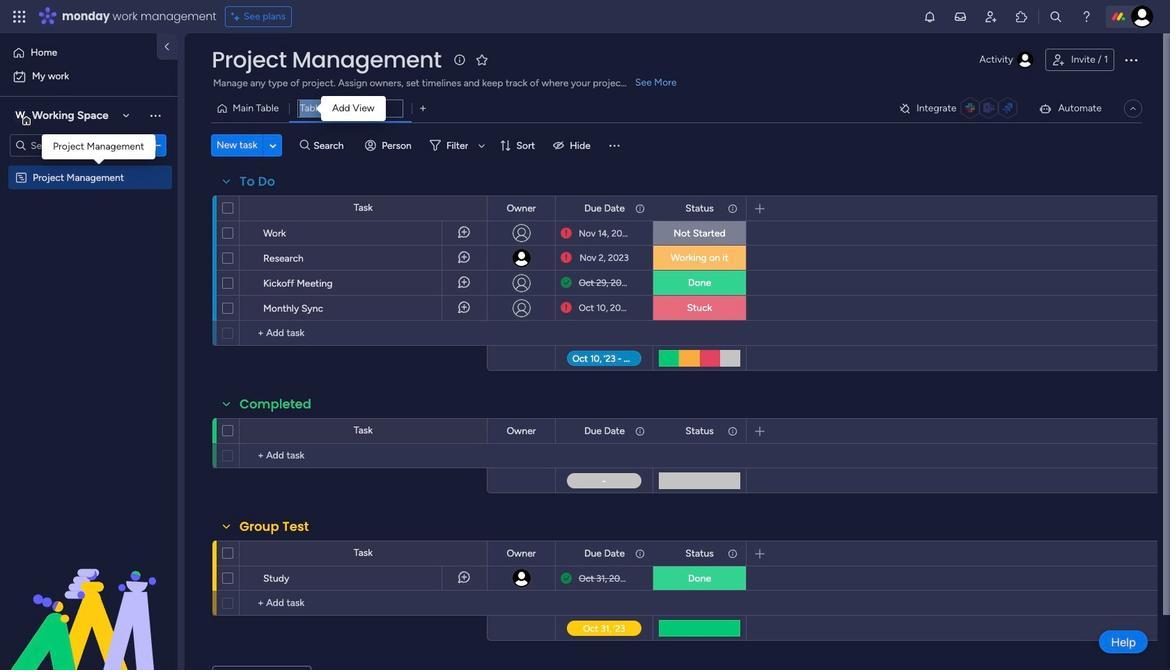Task type: describe. For each thing, give the bounding box(es) containing it.
0 vertical spatial option
[[8, 42, 148, 64]]

angle down image
[[270, 140, 276, 151]]

lottie animation element
[[0, 530, 178, 671]]

1 v2 overdue deadline image from the top
[[561, 227, 572, 240]]

workspace image
[[13, 108, 27, 123]]

arrow down image
[[473, 137, 490, 154]]

2 v2 overdue deadline image from the top
[[561, 251, 572, 265]]

monday marketplace image
[[1015, 10, 1029, 24]]

1 v2 done deadline image from the top
[[561, 277, 572, 290]]

2 + add task text field from the top
[[247, 596, 481, 612]]

update feed image
[[954, 10, 968, 24]]

show board description image
[[451, 53, 468, 67]]

add to favorites image
[[475, 53, 489, 67]]

options image
[[148, 139, 162, 153]]

2 v2 done deadline image from the top
[[561, 572, 572, 585]]

see plans image
[[231, 9, 244, 24]]



Task type: locate. For each thing, give the bounding box(es) containing it.
v2 done deadline image
[[561, 277, 572, 290], [561, 572, 572, 585]]

1 vertical spatial v2 overdue deadline image
[[561, 251, 572, 265]]

board activity image
[[1017, 52, 1034, 68]]

+ Add task text field
[[247, 325, 481, 342]]

0 vertical spatial + add task text field
[[247, 448, 481, 465]]

workspace selection element
[[13, 107, 111, 125]]

None field
[[208, 45, 445, 75], [298, 100, 404, 118], [236, 173, 279, 191], [503, 201, 539, 216], [581, 201, 628, 216], [682, 201, 717, 216], [236, 396, 315, 414], [503, 424, 539, 439], [581, 424, 628, 439], [682, 424, 717, 439], [236, 518, 312, 536], [503, 546, 539, 562], [581, 546, 628, 562], [682, 546, 717, 562], [208, 45, 445, 75], [298, 100, 404, 118], [236, 173, 279, 191], [503, 201, 539, 216], [581, 201, 628, 216], [682, 201, 717, 216], [236, 396, 315, 414], [503, 424, 539, 439], [581, 424, 628, 439], [682, 424, 717, 439], [236, 518, 312, 536], [503, 546, 539, 562], [581, 546, 628, 562], [682, 546, 717, 562]]

Search field
[[310, 136, 352, 155]]

notifications image
[[923, 10, 937, 24]]

menu image
[[607, 139, 621, 153]]

column information image
[[635, 203, 646, 214], [727, 203, 738, 214], [635, 426, 646, 437], [727, 426, 738, 437], [635, 549, 646, 560]]

select product image
[[13, 10, 26, 24]]

1 vertical spatial option
[[8, 65, 169, 88]]

collapse board header image
[[1128, 103, 1139, 114]]

list box
[[0, 163, 178, 377]]

column information image
[[727, 549, 738, 560]]

0 vertical spatial v2 overdue deadline image
[[561, 227, 572, 240]]

option
[[8, 42, 148, 64], [8, 65, 169, 88], [0, 165, 178, 168]]

0 vertical spatial v2 done deadline image
[[561, 277, 572, 290]]

2 vertical spatial option
[[0, 165, 178, 168]]

+ Add task text field
[[247, 448, 481, 465], [247, 596, 481, 612]]

1 vertical spatial + add task text field
[[247, 596, 481, 612]]

v2 search image
[[300, 138, 310, 153]]

add view image
[[420, 103, 426, 114]]

help image
[[1080, 10, 1094, 24]]

bob builder image
[[1131, 6, 1153, 28]]

v2 overdue deadline image
[[561, 302, 572, 315]]

options image
[[1123, 52, 1140, 68], [194, 216, 205, 250], [194, 241, 205, 275], [194, 266, 205, 301], [194, 291, 205, 326], [194, 561, 205, 596]]

lottie animation image
[[0, 530, 178, 671]]

v2 overdue deadline image
[[561, 227, 572, 240], [561, 251, 572, 265]]

workspace options image
[[148, 108, 162, 122]]

Search in workspace field
[[29, 138, 116, 154]]

search everything image
[[1049, 10, 1063, 24]]

1 vertical spatial v2 done deadline image
[[561, 572, 572, 585]]

invite members image
[[984, 10, 998, 24]]

1 + add task text field from the top
[[247, 448, 481, 465]]



Task type: vqa. For each thing, say whether or not it's contained in the screenshot.
INVITE MEMBERS Image
yes



